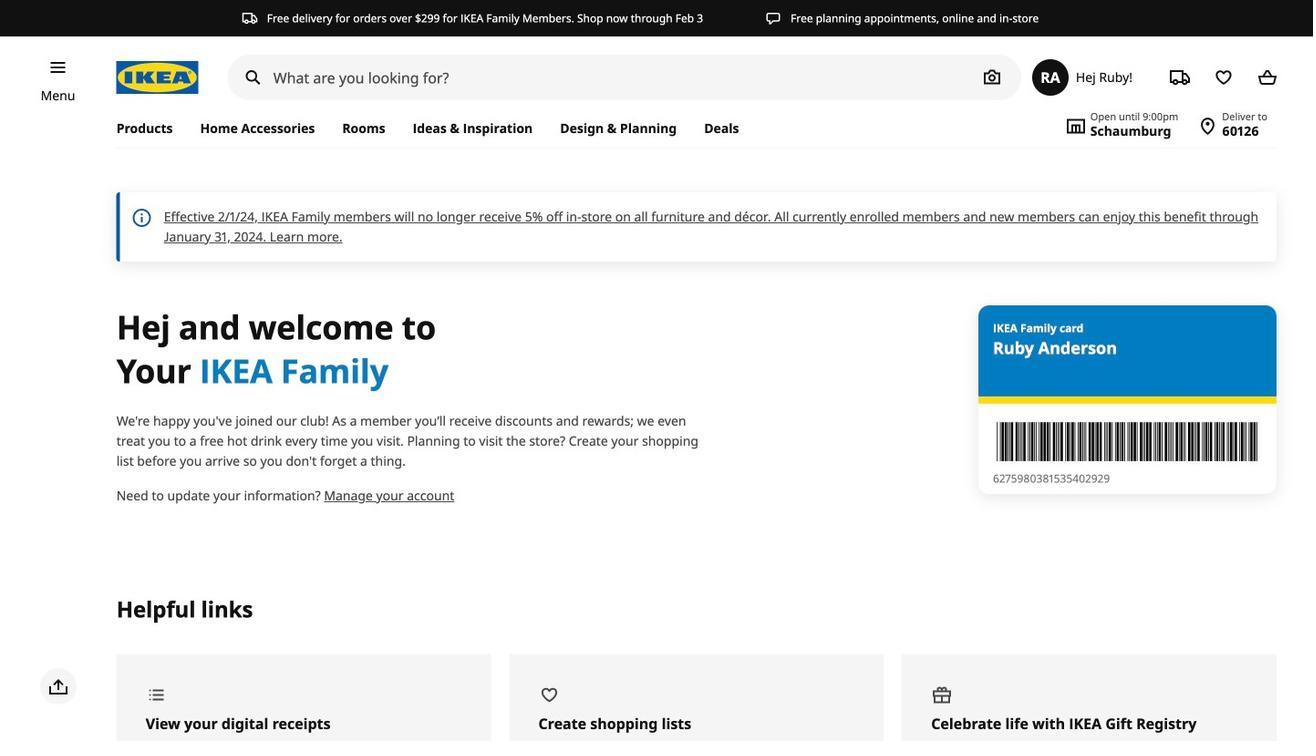 Task type: describe. For each thing, give the bounding box(es) containing it.
ikea logotype, go to start page image
[[116, 61, 199, 94]]



Task type: vqa. For each thing, say whether or not it's contained in the screenshot.
unique
no



Task type: locate. For each thing, give the bounding box(es) containing it.
Search by product text field
[[228, 55, 1021, 100]]

None search field
[[228, 55, 1021, 100]]

ikea family barcode for scanning image
[[993, 419, 1262, 465], [997, 423, 1258, 461]]

ikea family card section
[[979, 306, 1277, 494]]



